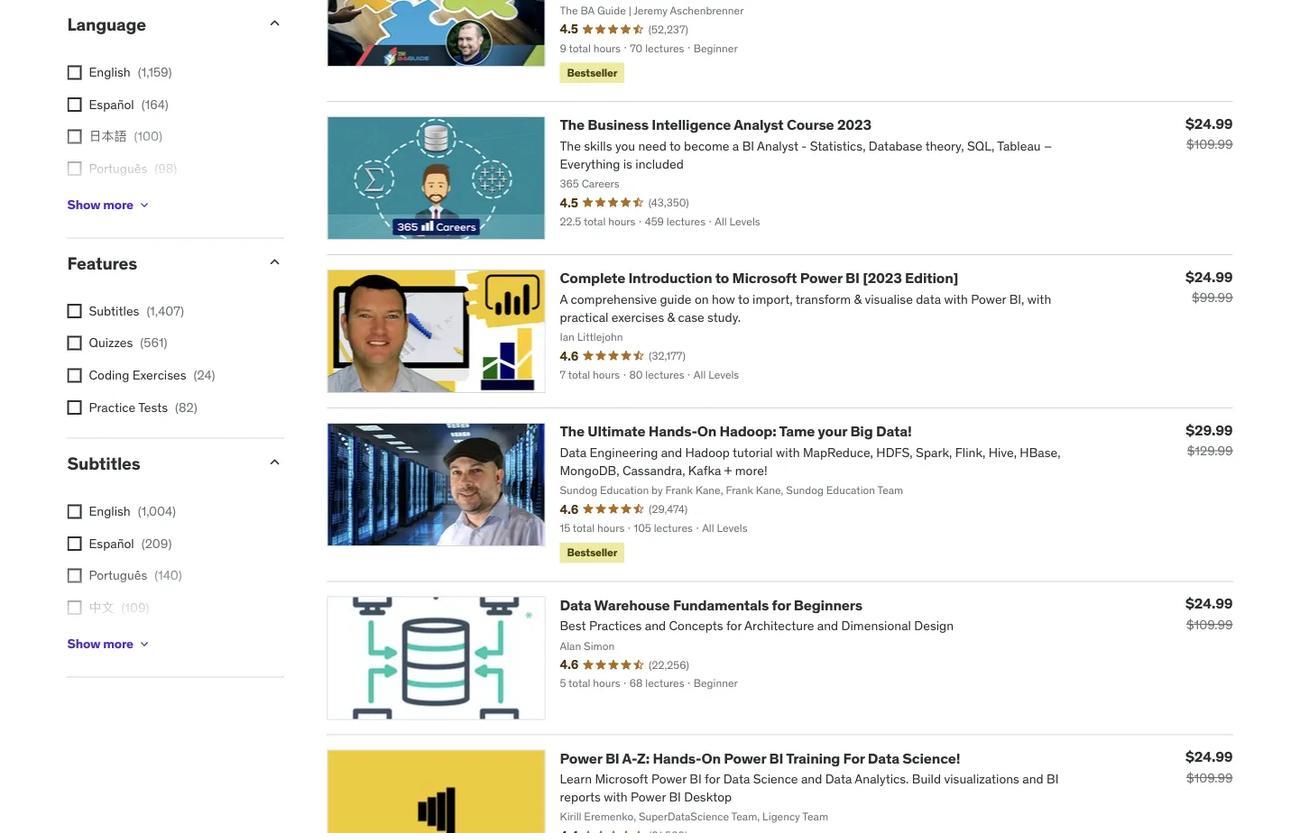 Task type: vqa. For each thing, say whether or not it's contained in the screenshot.


Task type: describe. For each thing, give the bounding box(es) containing it.
0 horizontal spatial power
[[560, 750, 602, 768]]

hadoop:
[[720, 423, 777, 441]]

0 vertical spatial on
[[697, 423, 717, 441]]

$24.99 for complete introduction to microsoft power bi [2023 edition]
[[1186, 268, 1233, 287]]

(164)
[[141, 96, 168, 113]]

$24.99 $109.99 for the business intelligence analyst course 2023
[[1186, 115, 1233, 153]]

$29.99 $129.99
[[1186, 422, 1233, 460]]

analyst
[[734, 116, 784, 135]]

show for language
[[67, 197, 100, 213]]

$24.99 $99.99
[[1186, 268, 1233, 307]]

xsmall image down (109)
[[137, 638, 152, 652]]

$129.99
[[1188, 444, 1233, 460]]

features
[[67, 253, 137, 274]]

coding exercises (24)
[[89, 368, 215, 384]]

coding
[[89, 368, 129, 384]]

español for language
[[89, 96, 134, 113]]

show for subtitles
[[67, 637, 100, 653]]

the ultimate hands-on hadoop: tame your big data! link
[[560, 423, 912, 441]]

small image for features
[[266, 253, 284, 271]]

quizzes
[[89, 335, 133, 352]]

complete introduction to microsoft power bi [2023 edition]
[[560, 270, 959, 288]]

$24.99 $109.99 for data warehouse fundamentals for beginners
[[1186, 595, 1233, 633]]

science!
[[903, 750, 961, 768]]

1 horizontal spatial power
[[724, 750, 766, 768]]

xsmall image for español (209)
[[67, 537, 82, 552]]

(140)
[[155, 568, 182, 584]]

course
[[787, 116, 834, 135]]

$109.99 for data warehouse fundamentals for beginners
[[1187, 617, 1233, 633]]

edition]
[[905, 270, 959, 288]]

(24)
[[194, 368, 215, 384]]

xsmall image for português (140)
[[67, 569, 82, 584]]

introduction
[[629, 270, 712, 288]]

(1,004)
[[138, 504, 176, 520]]

show more button for subtitles
[[67, 627, 152, 663]]

big
[[851, 423, 873, 441]]

the business intelligence analyst course 2023 link
[[560, 116, 872, 135]]

practice
[[89, 400, 136, 416]]

español (209)
[[89, 536, 172, 552]]

small image
[[266, 14, 284, 33]]

data warehouse fundamentals for beginners link
[[560, 596, 863, 615]]

中文 for 中文
[[89, 193, 114, 209]]

the for the ultimate hands-on hadoop: tame your big data!
[[560, 423, 585, 441]]

power bi a-z: hands-on power bi training for data science!
[[560, 750, 961, 768]]

0 vertical spatial hands-
[[649, 423, 697, 441]]

quizzes (561)
[[89, 335, 167, 352]]

$24.99 for data warehouse fundamentals for beginners
[[1186, 595, 1233, 614]]

show more for subtitles
[[67, 637, 133, 653]]

(1,159)
[[138, 64, 172, 81]]

power bi a-z: hands-on power bi training for data science! link
[[560, 750, 961, 768]]

(561)
[[140, 335, 167, 352]]

for
[[772, 596, 791, 615]]

2 horizontal spatial bi
[[846, 270, 860, 288]]

xsmall image down português (98)
[[137, 198, 152, 213]]

$24.99 $109.99 for power bi a-z: hands-on power bi training for data science!
[[1186, 748, 1233, 787]]

2023
[[837, 116, 872, 135]]

(109)
[[121, 600, 149, 616]]

data warehouse fundamentals for beginners
[[560, 596, 863, 615]]

xsmall image for practice
[[67, 401, 82, 416]]

(209)
[[141, 536, 172, 552]]

(98)
[[155, 161, 177, 177]]

xsmall image for quizzes (561)
[[67, 337, 82, 351]]

1 vertical spatial data
[[868, 750, 900, 768]]

xsmall image for english
[[67, 505, 82, 520]]

português (140)
[[89, 568, 182, 584]]

subtitles for subtitles (1,407)
[[89, 303, 139, 320]]

small image for subtitles
[[266, 454, 284, 472]]

2 horizontal spatial power
[[800, 270, 843, 288]]

[2023
[[863, 270, 902, 288]]

中文 for 中文 (109)
[[89, 600, 114, 616]]

show more for language
[[67, 197, 133, 213]]

the business intelligence analyst course 2023
[[560, 116, 872, 135]]

complete
[[560, 270, 626, 288]]

english for subtitles
[[89, 504, 131, 520]]

english (1,159)
[[89, 64, 172, 81]]

日本語 (100)
[[89, 129, 162, 145]]

português (98)
[[89, 161, 177, 177]]

xsmall image for english (1,159)
[[67, 66, 82, 80]]



Task type: locate. For each thing, give the bounding box(es) containing it.
日本語 down 中文 (109)
[[89, 632, 127, 649]]

0 vertical spatial subtitles
[[89, 303, 139, 320]]

data right for
[[868, 750, 900, 768]]

training
[[786, 750, 840, 768]]

show
[[67, 197, 100, 213], [67, 637, 100, 653]]

português
[[89, 161, 147, 177], [89, 568, 147, 584]]

1 xsmall image from the top
[[67, 98, 82, 112]]

to
[[715, 270, 729, 288]]

1 vertical spatial small image
[[266, 454, 284, 472]]

subtitles up english (1,004)
[[67, 453, 140, 475]]

3 $24.99 $109.99 from the top
[[1186, 748, 1233, 787]]

english up español (164)
[[89, 64, 131, 81]]

2 xsmall image from the top
[[67, 130, 82, 144]]

1 español from the top
[[89, 96, 134, 113]]

xsmall image left coding
[[67, 369, 82, 383]]

xsmall image down features
[[67, 305, 82, 319]]

1 english from the top
[[89, 64, 131, 81]]

data
[[560, 596, 592, 615], [868, 750, 900, 768]]

1 vertical spatial português
[[89, 568, 147, 584]]

1 中文 from the top
[[89, 193, 114, 209]]

more for subtitles
[[103, 637, 133, 653]]

subtitles up the quizzes
[[89, 303, 139, 320]]

1 $24.99 from the top
[[1186, 115, 1233, 133]]

2 $109.99 from the top
[[1187, 617, 1233, 633]]

z:
[[637, 750, 650, 768]]

1 $109.99 from the top
[[1187, 137, 1233, 153]]

xsmall image left the español (209)
[[67, 537, 82, 552]]

show more button down 中文 (109)
[[67, 627, 152, 663]]

1 vertical spatial hands-
[[653, 750, 702, 768]]

2 日本語 from the top
[[89, 632, 127, 649]]

2 vertical spatial $109.99
[[1187, 771, 1233, 787]]

1 horizontal spatial bi
[[769, 750, 784, 768]]

subtitles for subtitles
[[67, 453, 140, 475]]

hands- right 'z:'
[[653, 750, 702, 768]]

xsmall image left 日本語 (100)
[[67, 130, 82, 144]]

2 $24.99 from the top
[[1186, 268, 1233, 287]]

1 the from the top
[[560, 116, 585, 135]]

english up the español (209)
[[89, 504, 131, 520]]

subtitles button
[[67, 453, 251, 475]]

$29.99
[[1186, 422, 1233, 440]]

data left warehouse
[[560, 596, 592, 615]]

power right microsoft
[[800, 270, 843, 288]]

$24.99 for the business intelligence analyst course 2023
[[1186, 115, 1233, 133]]

0 vertical spatial small image
[[266, 253, 284, 271]]

1 small image from the top
[[266, 253, 284, 271]]

show down 中文 (109)
[[67, 637, 100, 653]]

intelligence
[[652, 116, 731, 135]]

more
[[103, 197, 133, 213], [103, 637, 133, 653]]

2 $24.99 $109.99 from the top
[[1186, 595, 1233, 633]]

xsmall image left the quizzes
[[67, 337, 82, 351]]

microsoft
[[732, 270, 797, 288]]

warehouse
[[594, 596, 670, 615]]

2 português from the top
[[89, 568, 147, 584]]

0 vertical spatial 中文
[[89, 193, 114, 209]]

show more
[[67, 197, 133, 213], [67, 637, 133, 653]]

show more button for language
[[67, 188, 152, 224]]

español (164)
[[89, 96, 168, 113]]

your
[[818, 423, 848, 441]]

0 horizontal spatial data
[[560, 596, 592, 615]]

日本語
[[89, 129, 127, 145], [89, 632, 127, 649]]

日本語 for 日本語 (100)
[[89, 129, 127, 145]]

português up 中文 (109)
[[89, 568, 147, 584]]

1 vertical spatial subtitles
[[67, 453, 140, 475]]

1 vertical spatial more
[[103, 637, 133, 653]]

2 english from the top
[[89, 504, 131, 520]]

$99.99
[[1192, 290, 1233, 307]]

english (1,004)
[[89, 504, 176, 520]]

beginners
[[794, 596, 863, 615]]

xsmall image left 中文 (109)
[[67, 602, 82, 616]]

on left 'hadoop:' on the right
[[697, 423, 717, 441]]

language button
[[67, 14, 251, 35]]

english
[[89, 64, 131, 81], [89, 504, 131, 520]]

power left a-
[[560, 750, 602, 768]]

on
[[697, 423, 717, 441], [702, 750, 721, 768]]

2 show more from the top
[[67, 637, 133, 653]]

português for português (98)
[[89, 161, 147, 177]]

fundamentals
[[673, 596, 769, 615]]

the for the business intelligence analyst course 2023
[[560, 116, 585, 135]]

xsmall image left español (164)
[[67, 98, 82, 112]]

1 vertical spatial 日本語
[[89, 632, 127, 649]]

español up 日本語 (100)
[[89, 96, 134, 113]]

show up features
[[67, 197, 100, 213]]

2 more from the top
[[103, 637, 133, 653]]

data!
[[876, 423, 912, 441]]

xsmall image left português (140)
[[67, 569, 82, 584]]

0 vertical spatial show
[[67, 197, 100, 213]]

more down 中文 (109)
[[103, 637, 133, 653]]

$24.99
[[1186, 115, 1233, 133], [1186, 268, 1233, 287], [1186, 595, 1233, 614], [1186, 748, 1233, 767]]

2 中文 from the top
[[89, 600, 114, 616]]

1 vertical spatial show more button
[[67, 627, 152, 663]]

xsmall image left português (98)
[[67, 162, 82, 177]]

1 vertical spatial $24.99 $109.99
[[1186, 595, 1233, 633]]

1 português from the top
[[89, 161, 147, 177]]

中文
[[89, 193, 114, 209], [89, 600, 114, 616]]

1 日本語 from the top
[[89, 129, 127, 145]]

show more down 中文 (109)
[[67, 637, 133, 653]]

6 xsmall image from the top
[[67, 602, 82, 616]]

0 horizontal spatial bi
[[605, 750, 620, 768]]

xsmall image for español
[[67, 98, 82, 112]]

español
[[89, 96, 134, 113], [89, 536, 134, 552]]

more for language
[[103, 197, 133, 213]]

1 more from the top
[[103, 197, 133, 213]]

on right 'z:'
[[702, 750, 721, 768]]

中文 (109)
[[89, 600, 149, 616]]

xsmall image for 日本語
[[67, 130, 82, 144]]

power
[[800, 270, 843, 288], [560, 750, 602, 768], [724, 750, 766, 768]]

0 vertical spatial the
[[560, 116, 585, 135]]

more down português (98)
[[103, 197, 133, 213]]

ultimate
[[588, 423, 646, 441]]

0 vertical spatial english
[[89, 64, 131, 81]]

hands-
[[649, 423, 697, 441], [653, 750, 702, 768]]

2 show from the top
[[67, 637, 100, 653]]

0 vertical spatial $24.99 $109.99
[[1186, 115, 1233, 153]]

tests
[[138, 400, 168, 416]]

show more button down português (98)
[[67, 188, 152, 224]]

5 xsmall image from the top
[[67, 505, 82, 520]]

xsmall image for subtitles (1,407)
[[67, 305, 82, 319]]

for
[[844, 750, 865, 768]]

1 show more button from the top
[[67, 188, 152, 224]]

business
[[588, 116, 649, 135]]

the left business
[[560, 116, 585, 135]]

0 vertical spatial español
[[89, 96, 134, 113]]

the left 'ultimate'
[[560, 423, 585, 441]]

hands- right 'ultimate'
[[649, 423, 697, 441]]

$109.99
[[1187, 137, 1233, 153], [1187, 617, 1233, 633], [1187, 771, 1233, 787]]

português for português (140)
[[89, 568, 147, 584]]

0 vertical spatial more
[[103, 197, 133, 213]]

0 vertical spatial show more button
[[67, 188, 152, 224]]

xsmall image for português (98)
[[67, 162, 82, 177]]

0 vertical spatial data
[[560, 596, 592, 615]]

4 $24.99 from the top
[[1186, 748, 1233, 767]]

subtitles
[[89, 303, 139, 320], [67, 453, 140, 475]]

0 vertical spatial show more
[[67, 197, 133, 213]]

english for language
[[89, 64, 131, 81]]

1 vertical spatial $109.99
[[1187, 617, 1233, 633]]

中文 down português (98)
[[89, 193, 114, 209]]

0 vertical spatial português
[[89, 161, 147, 177]]

1 show more from the top
[[67, 197, 133, 213]]

xsmall image for 中文
[[67, 602, 82, 616]]

bi left training on the bottom of the page
[[769, 750, 784, 768]]

1 vertical spatial the
[[560, 423, 585, 441]]

exercises
[[132, 368, 186, 384]]

(82)
[[175, 400, 197, 416]]

the ultimate hands-on hadoop: tame your big data!
[[560, 423, 912, 441]]

3 $24.99 from the top
[[1186, 595, 1233, 614]]

bi
[[846, 270, 860, 288], [605, 750, 620, 768], [769, 750, 784, 768]]

2 small image from the top
[[266, 454, 284, 472]]

$109.99 for the business intelligence analyst course 2023
[[1187, 137, 1233, 153]]

show more button
[[67, 188, 152, 224], [67, 627, 152, 663]]

1 vertical spatial español
[[89, 536, 134, 552]]

features button
[[67, 253, 251, 274]]

1 horizontal spatial data
[[868, 750, 900, 768]]

1 $24.99 $109.99 from the top
[[1186, 115, 1233, 153]]

1 vertical spatial show more
[[67, 637, 133, 653]]

the
[[560, 116, 585, 135], [560, 423, 585, 441]]

practice tests (82)
[[89, 400, 197, 416]]

power left training on the bottom of the page
[[724, 750, 766, 768]]

a-
[[622, 750, 637, 768]]

español down english (1,004)
[[89, 536, 134, 552]]

xsmall image left english (1,004)
[[67, 505, 82, 520]]

xsmall image
[[67, 66, 82, 80], [67, 162, 82, 177], [137, 198, 152, 213], [67, 305, 82, 319], [67, 337, 82, 351], [67, 537, 82, 552], [67, 569, 82, 584], [137, 638, 152, 652]]

日本語 for 日本語
[[89, 632, 127, 649]]

xsmall image for coding
[[67, 369, 82, 383]]

complete introduction to microsoft power bi [2023 edition] link
[[560, 270, 959, 288]]

(1,407)
[[147, 303, 184, 320]]

1 show from the top
[[67, 197, 100, 213]]

bi left the [2023
[[846, 270, 860, 288]]

1 vertical spatial on
[[702, 750, 721, 768]]

(100)
[[134, 129, 162, 145]]

xsmall image left the practice
[[67, 401, 82, 416]]

2 the from the top
[[560, 423, 585, 441]]

$24.99 $109.99
[[1186, 115, 1233, 153], [1186, 595, 1233, 633], [1186, 748, 1233, 787]]

language
[[67, 14, 146, 35]]

tame
[[779, 423, 815, 441]]

日本語 down español (164)
[[89, 129, 127, 145]]

3 $109.99 from the top
[[1187, 771, 1233, 787]]

show more down português (98)
[[67, 197, 133, 213]]

$109.99 for power bi a-z: hands-on power bi training for data science!
[[1187, 771, 1233, 787]]

subtitles (1,407)
[[89, 303, 184, 320]]

4 xsmall image from the top
[[67, 401, 82, 416]]

1 vertical spatial english
[[89, 504, 131, 520]]

small image
[[266, 253, 284, 271], [266, 454, 284, 472]]

1 vertical spatial 中文
[[89, 600, 114, 616]]

0 vertical spatial 日本語
[[89, 129, 127, 145]]

português down 日本語 (100)
[[89, 161, 147, 177]]

$24.99 for power bi a-z: hands-on power bi training for data science!
[[1186, 748, 1233, 767]]

2 show more button from the top
[[67, 627, 152, 663]]

xsmall image
[[67, 98, 82, 112], [67, 130, 82, 144], [67, 369, 82, 383], [67, 401, 82, 416], [67, 505, 82, 520], [67, 602, 82, 616]]

中文 left (109)
[[89, 600, 114, 616]]

0 vertical spatial $109.99
[[1187, 137, 1233, 153]]

español for subtitles
[[89, 536, 134, 552]]

1 vertical spatial show
[[67, 637, 100, 653]]

xsmall image left english (1,159)
[[67, 66, 82, 80]]

bi left a-
[[605, 750, 620, 768]]

2 vertical spatial $24.99 $109.99
[[1186, 748, 1233, 787]]

2 español from the top
[[89, 536, 134, 552]]

3 xsmall image from the top
[[67, 369, 82, 383]]



